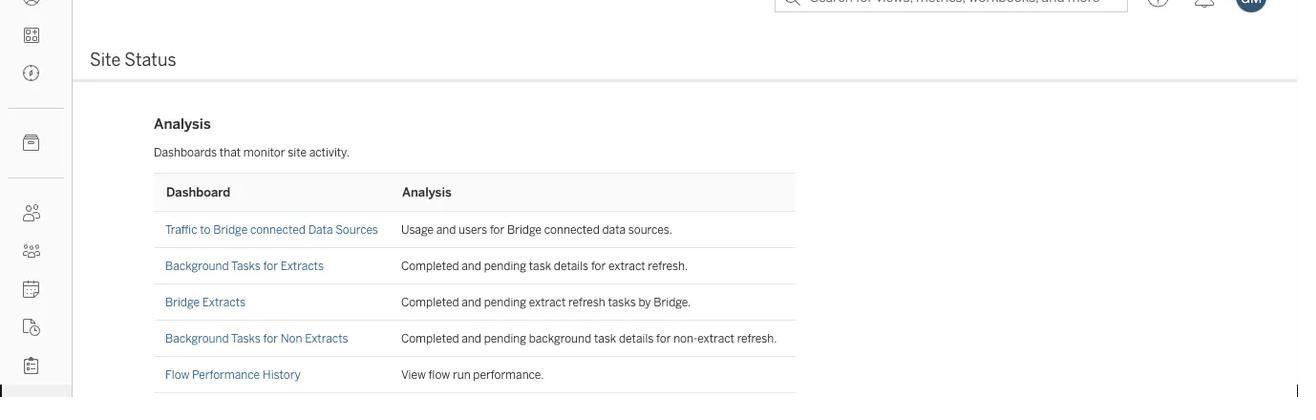 Task type: vqa. For each thing, say whether or not it's contained in the screenshot.
Completed And Pending Background Task Details For Non-Extract Refresh. at bottom
yes



Task type: locate. For each thing, give the bounding box(es) containing it.
0 horizontal spatial connected
[[250, 223, 306, 237]]

extracts right non
[[305, 332, 348, 345]]

1 horizontal spatial refresh.
[[737, 332, 777, 345]]

details down by
[[619, 332, 654, 345]]

tasks down traffic to bridge connected data sources link
[[231, 259, 261, 273]]

2 vertical spatial pending
[[484, 332, 527, 345]]

flow performance history
[[165, 368, 301, 382]]

tasks up flow performance history
[[231, 332, 261, 345]]

0 vertical spatial pending
[[484, 259, 527, 273]]

traffic
[[165, 223, 197, 237]]

dashboard
[[166, 185, 230, 200]]

1 horizontal spatial extract
[[609, 259, 646, 273]]

groups image
[[23, 243, 40, 260]]

refresh. right non-
[[737, 332, 777, 345]]

and
[[436, 223, 456, 237], [462, 259, 482, 273], [462, 295, 482, 309], [462, 332, 482, 345]]

run
[[453, 368, 471, 382]]

extracts
[[281, 259, 324, 273], [202, 295, 246, 309], [305, 332, 348, 345]]

for left non
[[263, 332, 278, 345]]

pending
[[484, 259, 527, 273], [484, 295, 527, 309], [484, 332, 527, 345]]

tasks
[[231, 259, 261, 273], [231, 332, 261, 345]]

0 vertical spatial refresh.
[[648, 259, 688, 273]]

2 pending from the top
[[484, 295, 527, 309]]

1 horizontal spatial analysis
[[402, 185, 452, 200]]

1 vertical spatial extracts
[[202, 295, 246, 309]]

flow
[[165, 368, 190, 382]]

completed and pending background task details for non-extract refresh.
[[401, 332, 777, 345]]

for left non-
[[657, 332, 671, 345]]

pending for extract
[[484, 295, 527, 309]]

0 vertical spatial details
[[554, 259, 589, 273]]

1 completed from the top
[[401, 259, 459, 273]]

0 horizontal spatial details
[[554, 259, 589, 273]]

analysis
[[154, 116, 211, 133], [402, 185, 452, 200]]

completed
[[401, 259, 459, 273], [401, 295, 459, 309], [401, 332, 459, 345]]

0 vertical spatial analysis
[[154, 116, 211, 133]]

task down tasks
[[594, 332, 617, 345]]

performance.
[[473, 368, 544, 382]]

0 vertical spatial extract
[[609, 259, 646, 273]]

1 horizontal spatial details
[[619, 332, 654, 345]]

connected
[[250, 223, 306, 237], [544, 223, 600, 237]]

analysis up dashboards
[[154, 116, 211, 133]]

bridge down the background tasks for extracts link
[[165, 295, 200, 309]]

completed and pending task details for extract refresh.
[[401, 259, 688, 273]]

and for background
[[462, 332, 482, 345]]

sources.
[[629, 223, 673, 237]]

pending down completed and pending task details for extract refresh.
[[484, 295, 527, 309]]

data
[[602, 223, 626, 237]]

pending up "performance."
[[484, 332, 527, 345]]

history
[[263, 368, 301, 382]]

refresh
[[569, 295, 606, 309]]

site
[[90, 49, 121, 70]]

for
[[490, 223, 505, 237], [263, 259, 278, 273], [591, 259, 606, 273], [263, 332, 278, 345], [657, 332, 671, 345]]

1 pending from the top
[[484, 259, 527, 273]]

refresh. up bridge.
[[648, 259, 688, 273]]

completed for completed and pending extract refresh tasks by bridge.
[[401, 295, 459, 309]]

0 vertical spatial tasks
[[231, 259, 261, 273]]

background tasks for extracts
[[165, 259, 324, 273]]

jobs image
[[23, 319, 40, 336]]

2 vertical spatial completed
[[401, 332, 459, 345]]

bridge up completed and pending task details for extract refresh.
[[507, 223, 542, 237]]

0 vertical spatial task
[[529, 259, 551, 273]]

1 tasks from the top
[[231, 259, 261, 273]]

usage and users for bridge connected data sources.
[[401, 223, 673, 237]]

1 vertical spatial details
[[619, 332, 654, 345]]

background down to
[[165, 259, 229, 273]]

that
[[220, 146, 241, 160]]

collections image
[[23, 27, 40, 44]]

extract
[[609, 259, 646, 273], [529, 295, 566, 309], [698, 332, 735, 345]]

2 vertical spatial extract
[[698, 332, 735, 345]]

schedules image
[[23, 281, 40, 298]]

0 vertical spatial completed
[[401, 259, 459, 273]]

1 background from the top
[[165, 259, 229, 273]]

refresh.
[[648, 259, 688, 273], [737, 332, 777, 345]]

2 horizontal spatial extract
[[698, 332, 735, 345]]

2 completed from the top
[[401, 295, 459, 309]]

1 vertical spatial task
[[594, 332, 617, 345]]

bridge extracts link
[[165, 295, 246, 309]]

1 vertical spatial background
[[165, 332, 229, 345]]

bridge
[[213, 223, 248, 237], [507, 223, 542, 237], [165, 295, 200, 309]]

bridge right to
[[213, 223, 248, 237]]

extracts down the background tasks for extracts link
[[202, 295, 246, 309]]

extracts down data
[[281, 259, 324, 273]]

site status
[[90, 49, 176, 70]]

1 vertical spatial analysis
[[402, 185, 452, 200]]

external assets image
[[23, 135, 40, 152]]

data
[[308, 223, 333, 237]]

to
[[200, 223, 211, 237]]

background
[[165, 259, 229, 273], [165, 332, 229, 345]]

users
[[459, 223, 488, 237]]

3 pending from the top
[[484, 332, 527, 345]]

0 vertical spatial background
[[165, 259, 229, 273]]

for down traffic to bridge connected data sources
[[263, 259, 278, 273]]

background down bridge extracts link
[[165, 332, 229, 345]]

1 horizontal spatial connected
[[544, 223, 600, 237]]

1 vertical spatial refresh.
[[737, 332, 777, 345]]

2 background from the top
[[165, 332, 229, 345]]

background tasks for extracts link
[[165, 259, 324, 273]]

background for background tasks for extracts
[[165, 259, 229, 273]]

1 vertical spatial completed
[[401, 295, 459, 309]]

pending down usage and users for bridge connected data sources.
[[484, 259, 527, 273]]

details up refresh
[[554, 259, 589, 273]]

task down usage and users for bridge connected data sources.
[[529, 259, 551, 273]]

background for background tasks for non extracts
[[165, 332, 229, 345]]

1 vertical spatial extract
[[529, 295, 566, 309]]

for up refresh
[[591, 259, 606, 273]]

task
[[529, 259, 551, 273], [594, 332, 617, 345]]

bridge extracts
[[165, 295, 246, 309]]

background tasks for non extracts link
[[165, 332, 348, 345]]

0 horizontal spatial analysis
[[154, 116, 211, 133]]

completed for completed and pending background task details for non-extract refresh.
[[401, 332, 459, 345]]

analysis up usage
[[402, 185, 452, 200]]

1 vertical spatial pending
[[484, 295, 527, 309]]

1 vertical spatial tasks
[[231, 332, 261, 345]]

1 horizontal spatial task
[[594, 332, 617, 345]]

3 completed from the top
[[401, 332, 459, 345]]

for right the users
[[490, 223, 505, 237]]

details
[[554, 259, 589, 273], [619, 332, 654, 345]]

2 tasks from the top
[[231, 332, 261, 345]]

Search for views, metrics, workbooks, and more text field
[[775, 0, 1129, 12]]



Task type: describe. For each thing, give the bounding box(es) containing it.
0 horizontal spatial extract
[[529, 295, 566, 309]]

0 horizontal spatial refresh.
[[648, 259, 688, 273]]

0 horizontal spatial bridge
[[165, 295, 200, 309]]

1 horizontal spatial bridge
[[213, 223, 248, 237]]

dashboards
[[154, 146, 217, 160]]

completed and pending extract refresh tasks by bridge.
[[401, 295, 691, 309]]

flow
[[429, 368, 450, 382]]

pending for task
[[484, 259, 527, 273]]

0 horizontal spatial task
[[529, 259, 551, 273]]

and for for
[[436, 223, 456, 237]]

traffic to bridge connected data sources link
[[165, 223, 378, 237]]

explore image
[[23, 65, 40, 82]]

tasks for non
[[231, 332, 261, 345]]

2 connected from the left
[[544, 223, 600, 237]]

pending for background
[[484, 332, 527, 345]]

2 vertical spatial extracts
[[305, 332, 348, 345]]

and for task
[[462, 259, 482, 273]]

and for extract
[[462, 295, 482, 309]]

view flow run performance.
[[401, 368, 544, 382]]

users image
[[23, 205, 40, 222]]

personal space image
[[23, 0, 40, 6]]

tasks
[[608, 295, 636, 309]]

status
[[125, 49, 176, 70]]

traffic to bridge connected data sources
[[165, 223, 378, 237]]

non
[[281, 332, 302, 345]]

background tasks for non extracts
[[165, 332, 348, 345]]

flow performance history link
[[165, 368, 301, 382]]

site
[[288, 146, 307, 160]]

site status image
[[23, 396, 40, 398]]

0 vertical spatial extracts
[[281, 259, 324, 273]]

activity.
[[309, 146, 350, 160]]

dashboards that monitor site activity.
[[154, 146, 350, 160]]

usage
[[401, 223, 434, 237]]

by
[[639, 295, 651, 309]]

2 horizontal spatial bridge
[[507, 223, 542, 237]]

monitor
[[243, 146, 285, 160]]

non-
[[674, 332, 698, 345]]

tasks for extracts
[[231, 259, 261, 273]]

sources
[[336, 223, 378, 237]]

background
[[529, 332, 592, 345]]

tasks image
[[23, 357, 40, 375]]

1 connected from the left
[[250, 223, 306, 237]]

performance
[[192, 368, 260, 382]]

view
[[401, 368, 426, 382]]

completed for completed and pending task details for extract refresh.
[[401, 259, 459, 273]]

bridge.
[[654, 295, 691, 309]]



